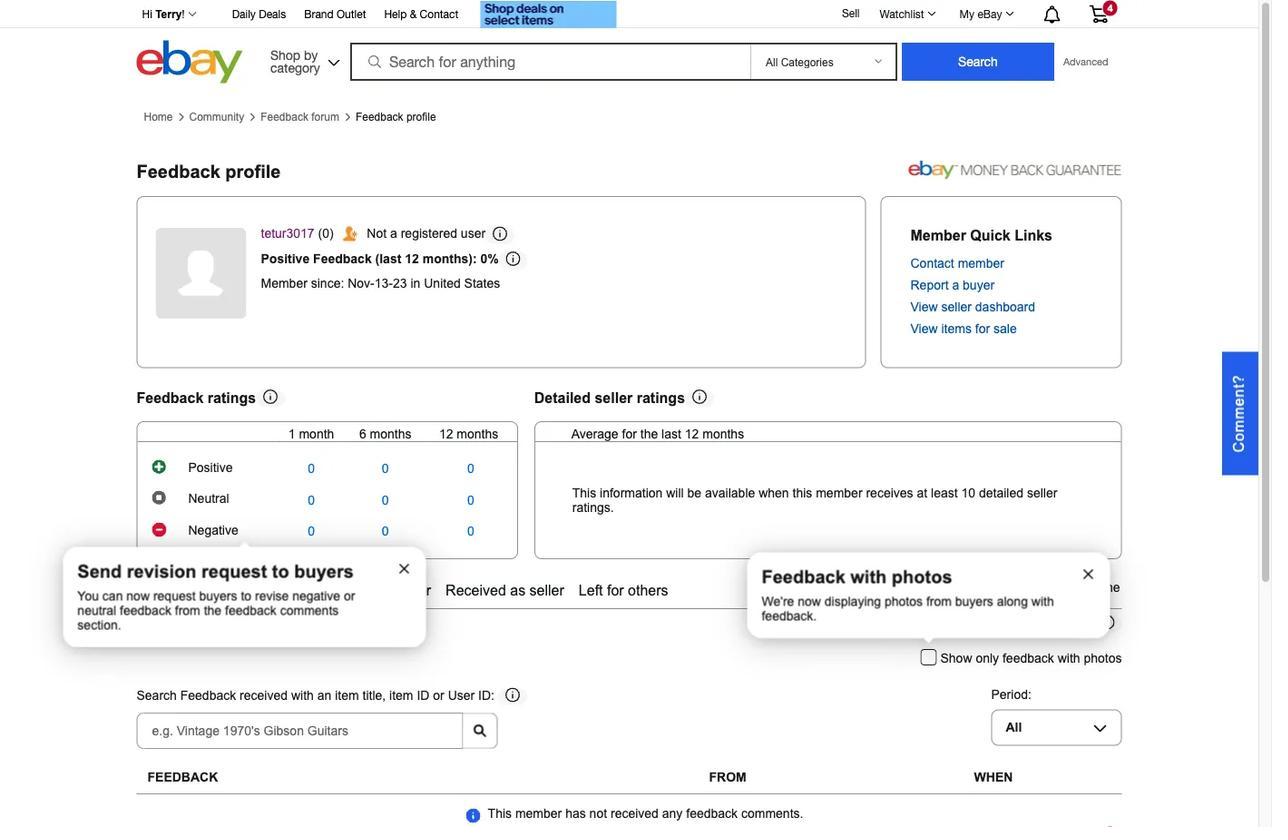 Task type: describe. For each thing, give the bounding box(es) containing it.
can
[[102, 589, 123, 603]]

hi terry !
[[142, 8, 185, 20]]

search feedback received with an item title, item id or user id:
[[137, 689, 495, 703]]

contact member link
[[911, 257, 1005, 271]]

forum
[[312, 111, 339, 123]]

6 months
[[359, 427, 412, 441]]

only
[[976, 651, 1000, 665]]

we're
[[762, 595, 795, 609]]

)
[[330, 227, 334, 241]]

2 ratings from the left
[[637, 390, 685, 406]]

when
[[975, 770, 1014, 784]]

received as seller
[[446, 582, 565, 599]]

average
[[572, 427, 619, 441]]

shop by category button
[[262, 40, 344, 79]]

visible to everyone
[[1014, 580, 1121, 594]]

ebay money back guarantee policy image
[[909, 157, 1123, 179]]

search
[[137, 689, 177, 703]]

comment?
[[1232, 375, 1248, 453]]

sale
[[994, 322, 1018, 336]]

this
[[793, 486, 813, 500]]

2 vertical spatial photos
[[1084, 651, 1123, 665]]

any
[[663, 807, 683, 821]]

0%
[[481, 252, 499, 266]]

0 vertical spatial a
[[390, 227, 398, 241]]

help & contact
[[384, 8, 459, 20]]

user
[[461, 227, 486, 241]]

1 horizontal spatial 12
[[439, 427, 453, 441]]

left for others
[[579, 582, 669, 599]]

get an extra 15% off image
[[481, 1, 617, 28]]

feedback
[[148, 770, 218, 784]]

negative
[[188, 523, 239, 537]]

section.
[[77, 618, 121, 632]]

feedback right "any"
[[687, 807, 738, 821]]

select the feedback time period you want to see element
[[992, 688, 1032, 702]]

received up e.g. vintage 1970's gibson guitars text field
[[240, 689, 288, 703]]

daily
[[232, 8, 256, 20]]

(
[[318, 227, 323, 241]]

0 horizontal spatial buyers
[[199, 589, 237, 603]]

positive for positive feedback (last 12 months): 0%
[[261, 252, 310, 266]]

13-
[[375, 277, 393, 291]]

watchlist link
[[870, 3, 945, 25]]

will
[[667, 486, 684, 500]]

hi
[[142, 8, 152, 20]]

received for received as seller
[[446, 582, 506, 599]]

displaying
[[825, 595, 882, 609]]

12 months
[[439, 427, 499, 441]]

member for comments.
[[516, 807, 562, 821]]

feedback score is 0 element
[[323, 227, 330, 244]]

23
[[393, 277, 407, 291]]

neutral
[[77, 604, 116, 618]]

home
[[144, 111, 173, 123]]

now inside feedback with photos we're now displaying photos from buyers along with feedback.
[[798, 595, 822, 609]]

seller inside contact member report a buyer view seller dashboard view items for sale
[[942, 300, 972, 314]]

category
[[271, 60, 320, 75]]

id
[[417, 689, 430, 703]]

account navigation
[[132, 0, 1123, 30]]

show
[[941, 651, 973, 665]]

1 month
[[288, 427, 334, 441]]

watchlist
[[880, 7, 925, 20]]

tetur3017 link
[[261, 227, 315, 244]]

title,
[[363, 689, 386, 703]]

sell
[[842, 6, 860, 19]]

feedback with photos we're now displaying photos from buyers along with feedback.
[[762, 567, 1055, 623]]

terry
[[155, 8, 182, 20]]

1 item from the left
[[335, 689, 359, 703]]

all for all received feedback
[[144, 581, 162, 597]]

advanced
[[1064, 56, 1109, 68]]

united
[[424, 277, 461, 291]]

shop by category
[[271, 47, 320, 75]]

with up the displaying on the bottom of page
[[851, 567, 887, 587]]

1 vertical spatial photos
[[885, 595, 923, 609]]

detailed
[[980, 486, 1024, 500]]

feedback down can
[[120, 604, 171, 618]]

feedback element
[[148, 770, 218, 784]]

received for received as buyer
[[311, 582, 372, 599]]

this for feedback
[[488, 807, 512, 821]]

buyers inside feedback with photos we're now displaying photos from buyers along with feedback.
[[956, 595, 994, 609]]

feedback forum
[[261, 111, 339, 123]]

brand outlet
[[304, 8, 366, 20]]

user profile for tetur3017 image
[[156, 228, 246, 319]]

user
[[448, 689, 475, 703]]

with left an
[[291, 689, 314, 703]]

least
[[932, 486, 958, 500]]

items
[[942, 322, 972, 336]]

buyer inside contact member report a buyer view seller dashboard view items for sale
[[963, 278, 995, 292]]

not a registered user
[[367, 227, 486, 241]]

or inside send revision request to buyers you can now request buyers to revise negative or neutral feedback from the feedback comments section.
[[344, 589, 355, 603]]

buyer inside received as buyer button
[[395, 582, 431, 599]]

has
[[566, 807, 586, 821]]

home link
[[144, 111, 173, 123]]

available
[[705, 486, 756, 500]]

outlet
[[337, 8, 366, 20]]

tetur3017 ( 0 )
[[261, 227, 337, 241]]

receives
[[867, 486, 914, 500]]

send revision request to buyers you can now request buyers to revise negative or neutral feedback from the feedback comments section.
[[77, 561, 355, 632]]

received down all received feedback button
[[207, 615, 255, 629]]

ratings.
[[573, 500, 614, 514]]

show only feedback with photos
[[941, 651, 1123, 665]]

revise
[[255, 589, 289, 603]]

registered
[[401, 227, 458, 241]]

2 item from the left
[[390, 689, 414, 703]]

profile for feedback profile link
[[407, 111, 436, 123]]

quick
[[971, 227, 1011, 243]]

comment? link
[[1223, 352, 1259, 475]]

last
[[662, 427, 682, 441]]

received as seller button
[[440, 574, 570, 608]]

1 vertical spatial or
[[433, 689, 445, 703]]

detailed
[[535, 390, 591, 406]]

member quick links
[[911, 227, 1053, 243]]

1
[[288, 427, 296, 441]]

all for all
[[1006, 720, 1023, 734]]

when element
[[975, 770, 1014, 784]]

2 horizontal spatial to
[[1054, 580, 1065, 594]]

revision
[[127, 561, 197, 581]]



Task type: vqa. For each thing, say whether or not it's contained in the screenshot.
the Period:
yes



Task type: locate. For each thing, give the bounding box(es) containing it.
member for dashboard
[[958, 257, 1005, 271]]

member for member quick links
[[911, 227, 967, 243]]

for right average
[[622, 427, 637, 441]]

buyer
[[963, 278, 995, 292], [395, 582, 431, 599]]

3 months from the left
[[703, 427, 745, 441]]

from inside feedback with photos we're now displaying photos from buyers along with feedback.
[[927, 595, 952, 609]]

Search for anything text field
[[353, 44, 747, 79]]

contact right &
[[420, 8, 459, 20]]

member
[[911, 227, 967, 243], [261, 277, 308, 291]]

links
[[1015, 227, 1053, 243]]

be
[[688, 486, 702, 500]]

0 horizontal spatial item
[[335, 689, 359, 703]]

feedback with photos region
[[748, 552, 1111, 643]]

ratings
[[208, 390, 256, 406], [637, 390, 685, 406]]

all
[[144, 581, 162, 597], [1006, 720, 1023, 734]]

to up revise
[[272, 561, 289, 581]]

0 vertical spatial the
[[641, 427, 658, 441]]

member inside this information will be available when this member receives at least 10 detailed seller ratings.
[[816, 486, 863, 500]]

feedback profile page for tetur3017 element
[[137, 161, 281, 181]]

community link
[[189, 111, 244, 123]]

feedback profile for feedback profile link
[[356, 111, 436, 123]]

2 months from the left
[[457, 427, 499, 441]]

1 horizontal spatial profile
[[407, 111, 436, 123]]

member for member since: nov-13-23 in united states
[[261, 277, 308, 291]]

from down all received feedback
[[175, 604, 200, 618]]

1 horizontal spatial now
[[798, 595, 822, 609]]

member left has
[[516, 807, 562, 821]]

0 vertical spatial view
[[911, 300, 938, 314]]

for left sale
[[976, 322, 991, 336]]

1 horizontal spatial member
[[911, 227, 967, 243]]

not
[[367, 227, 387, 241]]

since:
[[311, 277, 344, 291]]

1 vertical spatial a
[[953, 278, 960, 292]]

member since: nov-13-23 in united states
[[261, 277, 501, 291]]

this left has
[[488, 807, 512, 821]]

months
[[370, 427, 412, 441], [457, 427, 499, 441], [703, 427, 745, 441]]

0 vertical spatial member
[[958, 257, 1005, 271]]

as
[[376, 582, 391, 599], [510, 582, 526, 599]]

ebay
[[978, 7, 1003, 20]]

not
[[590, 807, 607, 821]]

positive for positive
[[188, 460, 233, 474]]

dashboard
[[976, 300, 1036, 314]]

6
[[359, 427, 367, 441]]

for inside contact member report a buyer view seller dashboard view items for sale
[[976, 322, 991, 336]]

1 horizontal spatial received
[[446, 582, 506, 599]]

1 vertical spatial view
[[911, 322, 938, 336]]

0 vertical spatial photos
[[892, 567, 953, 587]]

feedback forum link
[[261, 111, 339, 123]]

from element
[[710, 770, 747, 784]]

feedback
[[120, 604, 171, 618], [225, 604, 277, 618], [1003, 651, 1055, 665], [687, 807, 738, 821]]

1 horizontal spatial the
[[641, 427, 658, 441]]

1 horizontal spatial as
[[510, 582, 526, 599]]

feedback
[[261, 111, 309, 123], [356, 111, 404, 123], [137, 161, 220, 181], [313, 252, 372, 266], [137, 390, 204, 406], [762, 567, 846, 587], [229, 581, 297, 597], [147, 615, 203, 629], [180, 689, 236, 703]]

from inside send revision request to buyers you can now request buyers to revise negative or neutral feedback from the feedback comments section.
[[175, 604, 200, 618]]

feedback profile
[[356, 111, 436, 123], [137, 161, 281, 181]]

1 months from the left
[[370, 427, 412, 441]]

none submit inside shop by category banner
[[902, 43, 1055, 81]]

!
[[182, 8, 185, 20]]

0 horizontal spatial received
[[311, 582, 372, 599]]

feedback inside all received feedback button
[[229, 581, 297, 597]]

1 horizontal spatial or
[[433, 689, 445, 703]]

12 right last
[[685, 427, 699, 441]]

positive feedback (last 12 months): 0%
[[261, 252, 499, 266]]

1 horizontal spatial months
[[457, 427, 499, 441]]

visible
[[1014, 580, 1051, 594]]

1 horizontal spatial request
[[202, 561, 267, 581]]

detailed seller ratings
[[535, 390, 685, 406]]

all received feedback button
[[138, 574, 302, 608]]

for for average for the last 12 months
[[622, 427, 637, 441]]

0 horizontal spatial positive
[[188, 460, 233, 474]]

1 vertical spatial all
[[1006, 720, 1023, 734]]

None submit
[[902, 43, 1055, 81]]

photos down everyone
[[1084, 651, 1123, 665]]

all button
[[992, 709, 1123, 746]]

this
[[573, 486, 597, 500], [488, 807, 512, 821]]

received as buyer
[[311, 582, 431, 599]]

seller inside button
[[530, 582, 565, 599]]

my ebay link
[[950, 3, 1023, 25]]

contact inside account navigation
[[420, 8, 459, 20]]

a inside contact member report a buyer view seller dashboard view items for sale
[[953, 278, 960, 292]]

1 vertical spatial member
[[816, 486, 863, 500]]

request up revise
[[202, 561, 267, 581]]

deals
[[259, 8, 286, 20]]

1 horizontal spatial buyer
[[963, 278, 995, 292]]

0 vertical spatial or
[[344, 589, 355, 603]]

help
[[384, 8, 407, 20]]

comments.
[[742, 807, 804, 821]]

photos
[[892, 567, 953, 587], [885, 595, 923, 609], [1084, 651, 1123, 665]]

everyone
[[1068, 580, 1121, 594]]

0 horizontal spatial all
[[144, 581, 162, 597]]

0 horizontal spatial member
[[261, 277, 308, 291]]

for right left at left
[[607, 582, 624, 599]]

0 horizontal spatial now
[[127, 589, 150, 603]]

buyers up 0 feedback received
[[199, 589, 237, 603]]

feedback inside feedback forum link
[[261, 111, 309, 123]]

feedback inside feedback profile link
[[356, 111, 404, 123]]

all inside button
[[144, 581, 162, 597]]

0 horizontal spatial as
[[376, 582, 391, 599]]

received
[[166, 581, 225, 597], [207, 615, 255, 629], [240, 689, 288, 703], [611, 807, 659, 821]]

0 vertical spatial positive
[[261, 252, 310, 266]]

contact inside contact member report a buyer view seller dashboard view items for sale
[[911, 257, 955, 271]]

months):
[[423, 252, 477, 266]]

0 vertical spatial member
[[911, 227, 967, 243]]

with down visible
[[1032, 595, 1055, 609]]

0 button
[[308, 462, 315, 476], [382, 462, 389, 476], [468, 462, 475, 476], [308, 493, 315, 507], [382, 493, 389, 507], [468, 493, 475, 507], [308, 524, 315, 539], [382, 524, 389, 539], [468, 524, 475, 539]]

1 vertical spatial request
[[153, 589, 196, 603]]

feedback up select the feedback time period you want to see element
[[1003, 651, 1055, 665]]

2 as from the left
[[510, 582, 526, 599]]

view seller dashboard link
[[911, 300, 1036, 314]]

community
[[189, 111, 244, 123]]

or
[[344, 589, 355, 603], [433, 689, 445, 703]]

1 horizontal spatial all
[[1006, 720, 1023, 734]]

member inside contact member report a buyer view seller dashboard view items for sale
[[958, 257, 1005, 271]]

states
[[464, 277, 501, 291]]

0 vertical spatial for
[[976, 322, 991, 336]]

feedback inside feedback with photos we're now displaying photos from buyers along with feedback.
[[762, 567, 846, 587]]

the
[[641, 427, 658, 441], [204, 604, 222, 618]]

member left since:
[[261, 277, 308, 291]]

10
[[962, 486, 976, 500]]

1 vertical spatial member
[[261, 277, 308, 291]]

report a buyer link
[[911, 278, 995, 292]]

send
[[77, 561, 122, 581]]

for inside button
[[607, 582, 624, 599]]

0 horizontal spatial feedback profile
[[137, 161, 281, 181]]

or right negative
[[344, 589, 355, 603]]

received right not
[[611, 807, 659, 821]]

average for the last 12 months
[[572, 427, 745, 441]]

request
[[202, 561, 267, 581], [153, 589, 196, 603]]

1 ratings from the left
[[208, 390, 256, 406]]

as left left at left
[[510, 582, 526, 599]]

buyers left along
[[956, 595, 994, 609]]

0 vertical spatial buyer
[[963, 278, 995, 292]]

for for left for others
[[607, 582, 624, 599]]

months for 12 months
[[457, 427, 499, 441]]

0 feedback received
[[137, 615, 255, 629]]

e.g. Vintage 1970's Gibson Guitars text field
[[137, 713, 463, 749]]

0 horizontal spatial member
[[516, 807, 562, 821]]

member
[[958, 257, 1005, 271], [816, 486, 863, 500], [516, 807, 562, 821]]

item right an
[[335, 689, 359, 703]]

1 vertical spatial positive
[[188, 460, 233, 474]]

contact member report a buyer view seller dashboard view items for sale
[[911, 257, 1036, 336]]

to
[[272, 561, 289, 581], [1054, 580, 1065, 594], [241, 589, 252, 603]]

2 horizontal spatial buyers
[[956, 595, 994, 609]]

2 horizontal spatial 12
[[685, 427, 699, 441]]

1 horizontal spatial ratings
[[637, 390, 685, 406]]

seller up the items
[[942, 300, 972, 314]]

12 right 6 months
[[439, 427, 453, 441]]

negative
[[293, 589, 341, 603]]

as for seller
[[510, 582, 526, 599]]

this inside this information will be available when this member receives at least 10 detailed seller ratings.
[[573, 486, 597, 500]]

0
[[323, 227, 330, 241], [308, 462, 315, 476], [382, 462, 389, 476], [468, 462, 475, 476], [308, 493, 315, 507], [382, 493, 389, 507], [468, 493, 475, 507], [308, 524, 315, 538], [382, 524, 389, 538], [468, 524, 475, 538], [137, 615, 144, 629]]

from
[[710, 770, 747, 784]]

feedback profile down community 'link'
[[137, 161, 281, 181]]

0 horizontal spatial to
[[241, 589, 252, 603]]

1 vertical spatial the
[[204, 604, 222, 618]]

positive down tetur3017 link
[[261, 252, 310, 266]]

as for buyer
[[376, 582, 391, 599]]

by
[[304, 47, 318, 62]]

this up ratings.
[[573, 486, 597, 500]]

all down period:
[[1006, 720, 1023, 734]]

1 horizontal spatial this
[[573, 486, 597, 500]]

now right can
[[127, 589, 150, 603]]

seller
[[942, 300, 972, 314], [595, 390, 633, 406], [1028, 486, 1058, 500], [530, 582, 565, 599]]

feedback down revise
[[225, 604, 277, 618]]

0 horizontal spatial ratings
[[208, 390, 256, 406]]

id:
[[479, 689, 495, 703]]

report
[[911, 278, 949, 292]]

feedback profile right forum
[[356, 111, 436, 123]]

buyers up negative
[[294, 561, 354, 581]]

1 vertical spatial feedback profile
[[137, 161, 281, 181]]

2 received from the left
[[446, 582, 506, 599]]

1 received from the left
[[311, 582, 372, 599]]

1 view from the top
[[911, 300, 938, 314]]

1 horizontal spatial item
[[390, 689, 414, 703]]

feedback profile for feedback profile page for tetur3017 element
[[137, 161, 281, 181]]

&
[[410, 8, 417, 20]]

received
[[311, 582, 372, 599], [446, 582, 506, 599]]

1 horizontal spatial feedback profile
[[356, 111, 436, 123]]

0 horizontal spatial a
[[390, 227, 398, 241]]

1 vertical spatial contact
[[911, 257, 955, 271]]

the down all received feedback
[[204, 604, 222, 618]]

1 horizontal spatial contact
[[911, 257, 955, 271]]

with up all dropdown button
[[1058, 651, 1081, 665]]

0 vertical spatial request
[[202, 561, 267, 581]]

received up 0 feedback received
[[166, 581, 225, 597]]

1 vertical spatial this
[[488, 807, 512, 821]]

all inside dropdown button
[[1006, 720, 1023, 734]]

seller left left at left
[[530, 582, 565, 599]]

profile
[[407, 111, 436, 123], [225, 161, 281, 181]]

1 horizontal spatial to
[[272, 561, 289, 581]]

now up feedback.
[[798, 595, 822, 609]]

positive up neutral
[[188, 460, 233, 474]]

member down member quick links
[[958, 257, 1005, 271]]

as right negative
[[376, 582, 391, 599]]

0 vertical spatial profile
[[407, 111, 436, 123]]

request down revision
[[153, 589, 196, 603]]

0 horizontal spatial profile
[[225, 161, 281, 181]]

1 vertical spatial buyer
[[395, 582, 431, 599]]

shop
[[271, 47, 301, 62]]

main content
[[63, 103, 1259, 827]]

seller right the detailed
[[1028, 486, 1058, 500]]

2 horizontal spatial months
[[703, 427, 745, 441]]

0 vertical spatial feedback profile
[[356, 111, 436, 123]]

received inside button
[[166, 581, 225, 597]]

1 vertical spatial for
[[622, 427, 637, 441]]

the inside send revision request to buyers you can now request buyers to revise negative or neutral feedback from the feedback comments section.
[[204, 604, 222, 618]]

0 horizontal spatial or
[[344, 589, 355, 603]]

1 horizontal spatial buyers
[[294, 561, 354, 581]]

4 link
[[1079, 0, 1120, 26]]

12 right the (last
[[405, 252, 419, 266]]

left for others button
[[574, 574, 674, 608]]

month
[[299, 427, 334, 441]]

2 horizontal spatial member
[[958, 257, 1005, 271]]

along
[[997, 595, 1029, 609]]

an
[[317, 689, 332, 703]]

view down report
[[911, 300, 938, 314]]

member up contact member 'link'
[[911, 227, 967, 243]]

to left revise
[[241, 589, 252, 603]]

0 horizontal spatial the
[[204, 604, 222, 618]]

months for 6 months
[[370, 427, 412, 441]]

seller up average
[[595, 390, 633, 406]]

1 horizontal spatial member
[[816, 486, 863, 500]]

0 horizontal spatial 12
[[405, 252, 419, 266]]

a right 'not'
[[390, 227, 398, 241]]

my ebay
[[960, 7, 1003, 20]]

1 horizontal spatial positive
[[261, 252, 310, 266]]

0 vertical spatial this
[[573, 486, 597, 500]]

photos down at
[[892, 567, 953, 587]]

main content containing feedback profile
[[63, 103, 1259, 827]]

feedback ratings
[[137, 390, 256, 406]]

2 vertical spatial for
[[607, 582, 624, 599]]

0 horizontal spatial this
[[488, 807, 512, 821]]

brand
[[304, 8, 334, 20]]

sell link
[[834, 6, 868, 19]]

1 vertical spatial profile
[[225, 161, 281, 181]]

left
[[579, 582, 603, 599]]

to right visible
[[1054, 580, 1065, 594]]

contact up report
[[911, 257, 955, 271]]

2 view from the top
[[911, 322, 938, 336]]

tetur3017
[[261, 227, 315, 241]]

view left the items
[[911, 322, 938, 336]]

at
[[917, 486, 928, 500]]

1 horizontal spatial from
[[927, 595, 952, 609]]

(last
[[375, 252, 402, 266]]

shop by category banner
[[132, 0, 1123, 88]]

member right this
[[816, 486, 863, 500]]

daily deals
[[232, 8, 286, 20]]

now inside send revision request to buyers you can now request buyers to revise negative or neutral feedback from the feedback comments section.
[[127, 589, 150, 603]]

nov-
[[348, 277, 375, 291]]

1 as from the left
[[376, 582, 391, 599]]

0 horizontal spatial contact
[[420, 8, 459, 20]]

0 horizontal spatial months
[[370, 427, 412, 441]]

you
[[77, 589, 99, 603]]

seller inside this information will be available when this member receives at least 10 detailed seller ratings.
[[1028, 486, 1058, 500]]

0 horizontal spatial request
[[153, 589, 196, 603]]

item left id
[[390, 689, 414, 703]]

photos right the displaying on the bottom of page
[[885, 595, 923, 609]]

all right can
[[144, 581, 162, 597]]

from up show
[[927, 595, 952, 609]]

this for detailed seller ratings
[[573, 486, 597, 500]]

view items for sale link
[[911, 322, 1018, 336]]

0 horizontal spatial buyer
[[395, 582, 431, 599]]

2 vertical spatial member
[[516, 807, 562, 821]]

0 vertical spatial contact
[[420, 8, 459, 20]]

0 horizontal spatial from
[[175, 604, 200, 618]]

or right id
[[433, 689, 445, 703]]

the left last
[[641, 427, 658, 441]]

0 vertical spatial all
[[144, 581, 162, 597]]

1 horizontal spatial a
[[953, 278, 960, 292]]

a down contact member 'link'
[[953, 278, 960, 292]]

profile for feedback profile page for tetur3017 element
[[225, 161, 281, 181]]



